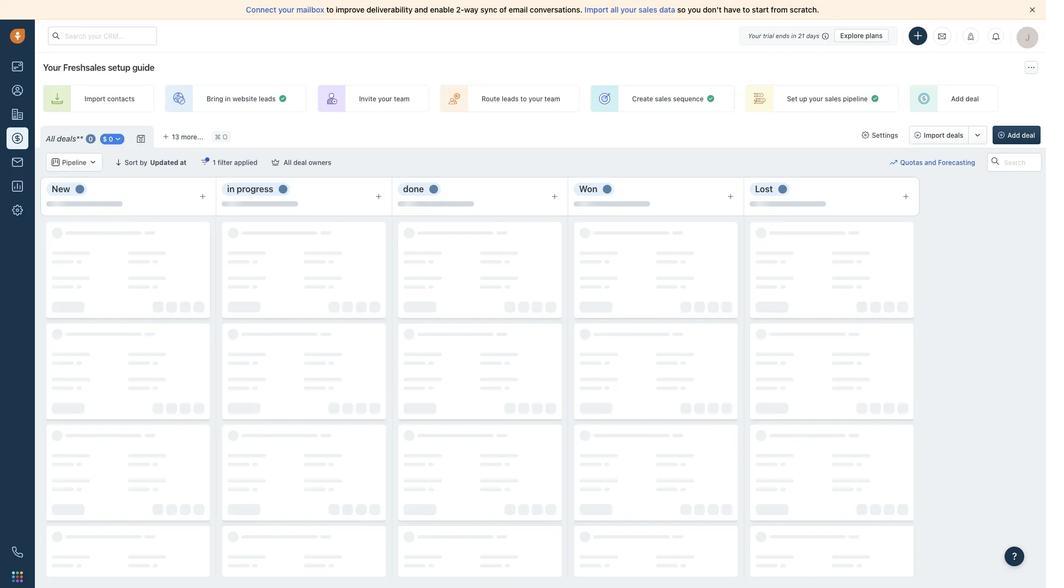 Task type: vqa. For each thing, say whether or not it's contained in the screenshot.
the glendale,
no



Task type: locate. For each thing, give the bounding box(es) containing it.
and right quotas
[[925, 159, 936, 166]]

2 team from the left
[[545, 95, 560, 102]]

$ 0 button
[[97, 133, 128, 145]]

0 horizontal spatial and
[[415, 5, 428, 14]]

plans
[[866, 32, 883, 40]]

route leads to your team link
[[440, 85, 580, 112]]

won
[[579, 184, 598, 194]]

1 horizontal spatial add deal
[[1008, 131, 1035, 139]]

settings
[[872, 131, 898, 139]]

to left start
[[743, 5, 750, 14]]

sales
[[639, 5, 657, 14], [655, 95, 671, 102], [825, 95, 841, 102]]

pipeline
[[843, 95, 868, 102]]

bring
[[207, 95, 223, 102]]

your right route
[[529, 95, 543, 102]]

1 horizontal spatial deals
[[947, 131, 964, 139]]

1 filter applied
[[213, 159, 257, 166]]

import deals button
[[909, 126, 969, 144]]

explore plans
[[840, 32, 883, 40]]

deal
[[966, 95, 979, 102], [1022, 131, 1035, 139], [293, 159, 307, 166]]

1 leads from the left
[[259, 95, 276, 102]]

import
[[585, 5, 609, 14], [84, 95, 105, 102], [924, 131, 945, 139]]

0 horizontal spatial leads
[[259, 95, 276, 102]]

0 horizontal spatial all
[[46, 134, 55, 143]]

0 horizontal spatial 0
[[89, 135, 93, 143]]

don't
[[703, 5, 722, 14]]

2 vertical spatial deal
[[293, 159, 307, 166]]

1 vertical spatial all
[[284, 159, 292, 166]]

0
[[89, 135, 93, 143], [109, 135, 113, 143]]

add deal button
[[993, 126, 1041, 144]]

forecasting
[[938, 159, 975, 166]]

1 vertical spatial deal
[[1022, 131, 1035, 139]]

in right bring
[[225, 95, 231, 102]]

0 left $
[[89, 135, 93, 143]]

all
[[46, 134, 55, 143], [284, 159, 292, 166]]

close image
[[1030, 7, 1035, 13]]

of
[[499, 5, 507, 14]]

1 vertical spatial add deal
[[1008, 131, 1035, 139]]

your trial ends in 21 days
[[748, 32, 820, 39]]

container_wx8msf4aqz5i3rn1 image left pipeline
[[52, 159, 59, 166]]

container_wx8msf4aqz5i3rn1 image inside create sales sequence link
[[706, 94, 715, 103]]

1 team from the left
[[394, 95, 410, 102]]

deals up pipeline
[[57, 134, 76, 143]]

create
[[632, 95, 653, 102]]

0 horizontal spatial import
[[84, 95, 105, 102]]

0 vertical spatial your
[[748, 32, 761, 39]]

0 horizontal spatial add
[[951, 95, 964, 102]]

your
[[748, 32, 761, 39], [43, 62, 61, 73]]

2 vertical spatial import
[[924, 131, 945, 139]]

deal left "owners"
[[293, 159, 307, 166]]

your freshsales setup guide
[[43, 62, 155, 73]]

deal for add deal button on the top of page
[[1022, 131, 1035, 139]]

add deal inside button
[[1008, 131, 1035, 139]]

add
[[951, 95, 964, 102], [1008, 131, 1020, 139]]

1 vertical spatial import
[[84, 95, 105, 102]]

filter
[[218, 159, 232, 166]]

add up import deals group
[[951, 95, 964, 102]]

1 horizontal spatial 0
[[109, 135, 113, 143]]

data
[[659, 5, 675, 14]]

1 horizontal spatial deal
[[966, 95, 979, 102]]

Search field
[[987, 153, 1042, 172]]

by
[[140, 159, 147, 166]]

import left contacts
[[84, 95, 105, 102]]

0 horizontal spatial deals
[[57, 134, 76, 143]]

add deal up import deals group
[[951, 95, 979, 102]]

container_wx8msf4aqz5i3rn1 image inside settings popup button
[[862, 131, 869, 139]]

all deal owners button
[[265, 153, 339, 172]]

container_wx8msf4aqz5i3rn1 image right the $ 0
[[114, 135, 122, 143]]

0 vertical spatial all
[[46, 134, 55, 143]]

all up pipeline popup button
[[46, 134, 55, 143]]

0 horizontal spatial deal
[[293, 159, 307, 166]]

import inside button
[[924, 131, 945, 139]]

0 inside button
[[109, 135, 113, 143]]

container_wx8msf4aqz5i3rn1 image right applied
[[272, 159, 279, 166]]

* left $
[[80, 134, 83, 143]]

import up quotas and forecasting
[[924, 131, 945, 139]]

website
[[233, 95, 257, 102]]

start
[[752, 5, 769, 14]]

0 horizontal spatial add deal
[[951, 95, 979, 102]]

1 vertical spatial in
[[225, 95, 231, 102]]

1 horizontal spatial your
[[748, 32, 761, 39]]

leads right website
[[259, 95, 276, 102]]

add up search field
[[1008, 131, 1020, 139]]

container_wx8msf4aqz5i3rn1 image
[[278, 94, 287, 103], [114, 135, 122, 143], [52, 159, 59, 166], [201, 159, 208, 166], [272, 159, 279, 166], [890, 159, 898, 166]]

2 horizontal spatial deal
[[1022, 131, 1035, 139]]

* up pipeline
[[76, 134, 80, 143]]

set up your sales pipeline link
[[746, 85, 899, 112]]

container_wx8msf4aqz5i3rn1 image for create sales sequence
[[706, 94, 715, 103]]

container_wx8msf4aqz5i3rn1 image inside all deal owners button
[[272, 159, 279, 166]]

in inside 'link'
[[225, 95, 231, 102]]

add for the add deal link
[[951, 95, 964, 102]]

invite your team link
[[318, 85, 429, 112]]

sync
[[481, 5, 497, 14]]

deal up import deals group
[[966, 95, 979, 102]]

to right route
[[521, 95, 527, 102]]

deals
[[947, 131, 964, 139], [57, 134, 76, 143]]

phone element
[[7, 542, 28, 563]]

bring in website leads link
[[165, 85, 307, 112]]

deal up search field
[[1022, 131, 1035, 139]]

trial
[[763, 32, 774, 39]]

settings button
[[856, 126, 904, 144]]

2 vertical spatial in
[[227, 184, 235, 194]]

your for your freshsales setup guide
[[43, 62, 61, 73]]

0 vertical spatial and
[[415, 5, 428, 14]]

sequence
[[673, 95, 704, 102]]

all left "owners"
[[284, 159, 292, 166]]

deals up forecasting at top
[[947, 131, 964, 139]]

1 horizontal spatial and
[[925, 159, 936, 166]]

leads right route
[[502, 95, 519, 102]]

Search your CRM... text field
[[48, 27, 157, 45]]

1 horizontal spatial add
[[1008, 131, 1020, 139]]

1
[[213, 159, 216, 166]]

route
[[482, 95, 500, 102]]

send email image
[[938, 32, 946, 40]]

in left the 21
[[791, 32, 797, 39]]

1 vertical spatial add
[[1008, 131, 1020, 139]]

deals for import
[[947, 131, 964, 139]]

2 horizontal spatial to
[[743, 5, 750, 14]]

connect your mailbox link
[[246, 5, 326, 14]]

container_wx8msf4aqz5i3rn1 image inside set up your sales pipeline link
[[871, 94, 879, 103]]

add deal
[[951, 95, 979, 102], [1008, 131, 1035, 139]]

your right invite
[[378, 95, 392, 102]]

import for import deals
[[924, 131, 945, 139]]

0 horizontal spatial to
[[326, 5, 334, 14]]

all for deal
[[284, 159, 292, 166]]

import all your sales data link
[[585, 5, 677, 14]]

all inside button
[[284, 159, 292, 166]]

0 vertical spatial add
[[951, 95, 964, 102]]

guide
[[132, 62, 155, 73]]

to right mailbox
[[326, 5, 334, 14]]

deliverability
[[367, 5, 413, 14]]

1 horizontal spatial leads
[[502, 95, 519, 102]]

email
[[509, 5, 528, 14]]

sales left data
[[639, 5, 657, 14]]

1 vertical spatial your
[[43, 62, 61, 73]]

2 horizontal spatial import
[[924, 131, 945, 139]]

in left progress
[[227, 184, 235, 194]]

your left trial
[[748, 32, 761, 39]]

$ 0
[[103, 135, 113, 143]]

1 horizontal spatial import
[[585, 5, 609, 14]]

0 vertical spatial add deal
[[951, 95, 979, 102]]

at
[[180, 159, 187, 166]]

in
[[791, 32, 797, 39], [225, 95, 231, 102], [227, 184, 235, 194]]

to
[[326, 5, 334, 14], [743, 5, 750, 14], [521, 95, 527, 102]]

container_wx8msf4aqz5i3rn1 image left 1
[[201, 159, 208, 166]]

container_wx8msf4aqz5i3rn1 image right website
[[278, 94, 287, 103]]

your left "freshsales"
[[43, 62, 61, 73]]

1 vertical spatial and
[[925, 159, 936, 166]]

container_wx8msf4aqz5i3rn1 image
[[706, 94, 715, 103], [871, 94, 879, 103], [862, 131, 869, 139], [89, 159, 97, 166]]

container_wx8msf4aqz5i3rn1 image inside pipeline popup button
[[89, 159, 97, 166]]

13 more...
[[172, 133, 203, 141]]

add inside button
[[1008, 131, 1020, 139]]

all
[[611, 5, 619, 14]]

0 horizontal spatial your
[[43, 62, 61, 73]]

import deals group
[[909, 126, 988, 144]]

leads
[[259, 95, 276, 102], [502, 95, 519, 102]]

all deal owners
[[284, 159, 331, 166]]

set up your sales pipeline
[[787, 95, 868, 102]]

new
[[52, 184, 70, 194]]

container_wx8msf4aqz5i3rn1 image left quotas
[[890, 159, 898, 166]]

container_wx8msf4aqz5i3rn1 image for pipeline
[[89, 159, 97, 166]]

your
[[278, 5, 294, 14], [621, 5, 637, 14], [378, 95, 392, 102], [529, 95, 543, 102], [809, 95, 823, 102]]

1 horizontal spatial all
[[284, 159, 292, 166]]

add deal up search field
[[1008, 131, 1035, 139]]

0 right $
[[109, 135, 113, 143]]

import left the all
[[585, 5, 609, 14]]

1 horizontal spatial team
[[545, 95, 560, 102]]

and left enable
[[415, 5, 428, 14]]

1 * from the left
[[76, 134, 80, 143]]

deals inside button
[[947, 131, 964, 139]]

0 horizontal spatial team
[[394, 95, 410, 102]]

team inside invite your team link
[[394, 95, 410, 102]]

0 vertical spatial deal
[[966, 95, 979, 102]]

your left mailbox
[[278, 5, 294, 14]]



Task type: describe. For each thing, give the bounding box(es) containing it.
all deals * * 0
[[46, 134, 93, 143]]

bring in website leads
[[207, 95, 276, 102]]

explore
[[840, 32, 864, 40]]

ends
[[776, 32, 790, 39]]

route leads to your team
[[482, 95, 560, 102]]

quotas
[[900, 159, 923, 166]]

contacts
[[107, 95, 135, 102]]

freshsales
[[63, 62, 106, 73]]

you
[[688, 5, 701, 14]]

enable
[[430, 5, 454, 14]]

container_wx8msf4aqz5i3rn1 image inside 1 filter applied button
[[201, 159, 208, 166]]

in progress
[[227, 184, 273, 194]]

phone image
[[12, 547, 23, 558]]

sales right create
[[655, 95, 671, 102]]

explore plans link
[[834, 29, 889, 42]]

⌘
[[215, 133, 221, 141]]

1 filter applied button
[[194, 153, 265, 172]]

lost
[[755, 184, 773, 194]]

deals for all
[[57, 134, 76, 143]]

pipeline
[[62, 159, 86, 166]]

what's new image
[[967, 33, 975, 40]]

connect
[[246, 5, 276, 14]]

import contacts
[[84, 95, 135, 102]]

improve
[[336, 5, 365, 14]]

pipeline button
[[46, 153, 103, 172]]

container_wx8msf4aqz5i3rn1 image inside quotas and forecasting link
[[890, 159, 898, 166]]

2 * from the left
[[80, 134, 83, 143]]

13
[[172, 133, 179, 141]]

13 more... button
[[157, 129, 209, 144]]

sort
[[125, 159, 138, 166]]

set
[[787, 95, 798, 102]]

o
[[223, 133, 228, 141]]

owners
[[309, 159, 331, 166]]

add deal for the add deal link
[[951, 95, 979, 102]]

container_wx8msf4aqz5i3rn1 image inside bring in website leads 'link'
[[278, 94, 287, 103]]

from
[[771, 5, 788, 14]]

your for your trial ends in 21 days
[[748, 32, 761, 39]]

sales left pipeline
[[825, 95, 841, 102]]

$ 0 button
[[100, 134, 125, 145]]

quotas and forecasting
[[900, 159, 975, 166]]

way
[[464, 5, 479, 14]]

up
[[799, 95, 807, 102]]

conversations.
[[530, 5, 583, 14]]

21
[[798, 32, 805, 39]]

2-
[[456, 5, 464, 14]]

leads inside 'link'
[[259, 95, 276, 102]]

0 vertical spatial import
[[585, 5, 609, 14]]

add deal link
[[910, 85, 999, 112]]

create sales sequence link
[[591, 85, 735, 112]]

add deal for add deal button on the top of page
[[1008, 131, 1035, 139]]

your right up
[[809, 95, 823, 102]]

have
[[724, 5, 741, 14]]

invite your team
[[359, 95, 410, 102]]

1 horizontal spatial to
[[521, 95, 527, 102]]

done
[[403, 184, 424, 194]]

deal for the add deal link
[[966, 95, 979, 102]]

2 leads from the left
[[502, 95, 519, 102]]

0 inside "all deals * * 0"
[[89, 135, 93, 143]]

mailbox
[[296, 5, 324, 14]]

$
[[103, 135, 107, 143]]

setup
[[108, 62, 130, 73]]

deal for all deal owners button
[[293, 159, 307, 166]]

your right the all
[[621, 5, 637, 14]]

more...
[[181, 133, 203, 141]]

all for deals
[[46, 134, 55, 143]]

⌘ o
[[215, 133, 228, 141]]

0 vertical spatial in
[[791, 32, 797, 39]]

connect your mailbox to improve deliverability and enable 2-way sync of email conversations. import all your sales data so you don't have to start from scratch.
[[246, 5, 819, 14]]

create sales sequence
[[632, 95, 704, 102]]

team inside the 'route leads to your team' link
[[545, 95, 560, 102]]

container_wx8msf4aqz5i3rn1 image for set up your sales pipeline
[[871, 94, 879, 103]]

scratch.
[[790, 5, 819, 14]]

freshworks switcher image
[[12, 572, 23, 583]]

invite
[[359, 95, 376, 102]]

container_wx8msf4aqz5i3rn1 image inside pipeline popup button
[[52, 159, 59, 166]]

container_wx8msf4aqz5i3rn1 image inside $ 0 button
[[114, 135, 122, 143]]

import contacts link
[[43, 85, 154, 112]]

import for import contacts
[[84, 95, 105, 102]]

add for add deal button on the top of page
[[1008, 131, 1020, 139]]

updated
[[150, 159, 178, 166]]

sort by updated at
[[125, 159, 187, 166]]

applied
[[234, 159, 257, 166]]

so
[[677, 5, 686, 14]]

progress
[[237, 184, 273, 194]]

days
[[806, 32, 820, 39]]

quotas and forecasting link
[[890, 153, 986, 172]]

import deals
[[924, 131, 964, 139]]



